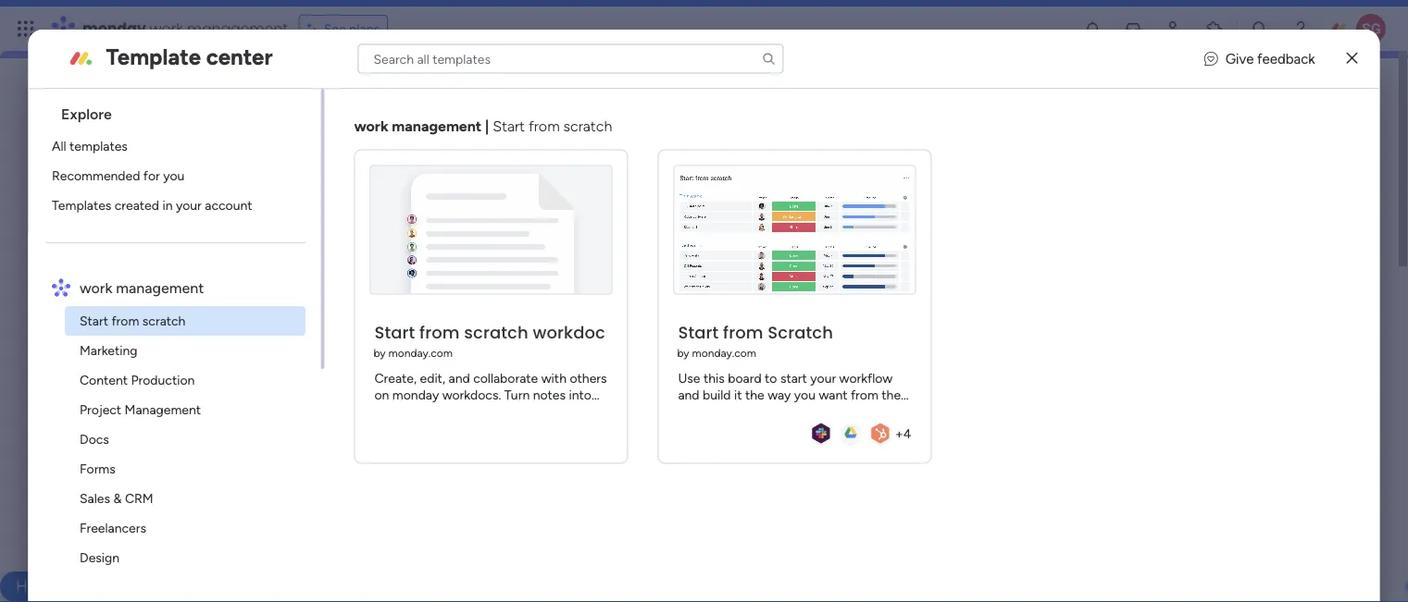 Task type: describe. For each thing, give the bounding box(es) containing it.
give
[[1226, 50, 1254, 67]]

edit,
[[420, 370, 445, 386]]

work management | start from scratch
[[354, 118, 612, 135]]

explore for explore
[[62, 105, 112, 123]]

projects,
[[319, 307, 370, 323]]

see
[[324, 21, 346, 37]]

turn
[[504, 387, 530, 403]]

see plans
[[324, 21, 380, 37]]

software
[[80, 580, 133, 596]]

from for start from scratch
[[112, 313, 140, 329]]

docs
[[80, 432, 110, 448]]

videos
[[374, 420, 412, 436]]

management inside button
[[352, 370, 429, 386]]

tasks, inside manage and run all aspects of your work in one unified place. from everyday tasks, to advanced projects, and processes, monday work management allows you to connect the dots, work smarter, and achieve shared goals.
[[703, 288, 736, 303]]

scratch
[[768, 321, 833, 345]]

work inside list box
[[80, 279, 113, 297]]

share
[[474, 404, 505, 420]]

allows
[[624, 307, 660, 323]]

start right |
[[493, 118, 525, 135]]

unified
[[534, 288, 574, 303]]

freelancers
[[80, 521, 147, 537]]

from for start from scratch workdoc by monday.com
[[420, 321, 460, 345]]

monday work management
[[82, 18, 288, 39]]

charts,
[[509, 404, 548, 420]]

monday inside manage and run all aspects of your work in one unified place. from everyday tasks, to advanced projects, and processes, monday work management allows you to connect the dots, work smarter, and achieve shared goals.
[[463, 307, 510, 323]]

content production
[[80, 373, 195, 388]]

processes,
[[398, 307, 460, 323]]

give feedback link
[[1204, 48, 1315, 69]]

by inside start from scratch workdoc by monday.com
[[374, 346, 386, 360]]

notes
[[533, 387, 566, 403]]

all
[[356, 288, 368, 303]]

with
[[541, 370, 567, 386]]

explore heading
[[47, 89, 321, 131]]

and down aspects
[[373, 307, 395, 323]]

&
[[114, 491, 122, 507]]

templates inside explore element
[[70, 138, 128, 154]]

list box containing explore
[[36, 89, 324, 603]]

product
[[454, 238, 514, 258]]

the
[[260, 326, 279, 342]]

of
[[420, 288, 432, 303]]

in inside manage and run all aspects of your work in one unified place. from everyday tasks, to advanced projects, and processes, monday work management allows you to connect the dots, work smarter, and achieve shared goals.
[[496, 288, 506, 303]]

inbox image
[[1124, 19, 1143, 38]]

collaborate
[[473, 370, 538, 386]]

sales
[[80, 491, 111, 507]]

production
[[131, 373, 195, 388]]

templates created in your account
[[52, 198, 253, 213]]

marketing
[[80, 343, 138, 359]]

0 horizontal spatial monday
[[82, 18, 146, 39]]

give feedback
[[1226, 50, 1315, 67]]

welcome
[[298, 104, 360, 122]]

manage and run all aspects of your work in one unified place. from everyday tasks, to advanced projects, and processes, monday work management allows you to connect the dots, work smarter, and achieve shared goals.
[[260, 288, 751, 342]]

search everything image
[[1251, 19, 1270, 38]]

design
[[80, 550, 120, 566]]

work management
[[80, 279, 204, 297]]

explore work management templates
[[275, 370, 490, 386]]

development
[[136, 580, 214, 596]]

start from scratch by monday.com
[[677, 321, 833, 360]]

search image
[[762, 51, 776, 66]]

work inside button
[[321, 370, 349, 386]]

explore for explore work management templates
[[275, 370, 318, 386]]

more.
[[440, 420, 473, 436]]

select product image
[[17, 19, 35, 38]]

to inside welcome to work management
[[364, 104, 378, 122]]

sam green image
[[1357, 14, 1386, 44]]

management
[[125, 402, 201, 418]]

from
[[614, 288, 644, 303]]

monday.com inside start from scratch workdoc by monday.com
[[389, 346, 453, 360]]

|
[[485, 118, 489, 135]]

+
[[895, 426, 903, 442]]

crm
[[125, 491, 154, 507]]

scratch for start from scratch
[[143, 313, 186, 329]]

you inside explore element
[[164, 168, 185, 184]]

from for start from scratch by monday.com
[[723, 321, 764, 345]]

workdocs.
[[442, 387, 501, 403]]

template
[[106, 44, 201, 70]]

v2 user feedback image
[[1204, 48, 1218, 69]]

into
[[569, 387, 592, 403]]

invite members image
[[1165, 19, 1183, 38]]

account
[[205, 198, 253, 213]]

for
[[144, 168, 160, 184]]

start from scratch workdoc by monday.com
[[374, 321, 606, 360]]

connect
[[703, 307, 751, 323]]

run
[[334, 288, 353, 303]]



Task type: vqa. For each thing, say whether or not it's contained in the screenshot.
budget inside the high-level marketing budget by monday.com
no



Task type: locate. For each thing, give the bounding box(es) containing it.
in inside explore element
[[163, 198, 173, 213]]

tasks, up 'connect'
[[703, 288, 736, 303]]

scratch down the "search all templates" search field
[[564, 118, 612, 135]]

explore work management templates button
[[260, 363, 505, 393]]

advanced
[[260, 307, 316, 323]]

management inside manage and run all aspects of your work in one unified place. from everyday tasks, to advanced projects, and processes, monday work management allows you to connect the dots, work smarter, and achieve shared goals.
[[544, 307, 621, 323]]

0 horizontal spatial you
[[164, 168, 185, 184]]

templates
[[70, 138, 128, 154], [432, 370, 490, 386]]

1 vertical spatial explore
[[275, 370, 318, 386]]

monday up "template" at the top of the page
[[82, 18, 146, 39]]

on
[[374, 387, 389, 403]]

by inside start from scratch by monday.com
[[677, 346, 689, 360]]

2 by from the left
[[677, 346, 689, 360]]

work management product
[[312, 238, 514, 258]]

list box
[[36, 89, 324, 603]]

Search all templates search field
[[358, 44, 784, 74]]

sales & crm
[[80, 491, 154, 507]]

notifications image
[[1083, 19, 1102, 38]]

1 horizontal spatial monday
[[392, 387, 439, 403]]

monday up shared at the bottom left of page
[[463, 307, 510, 323]]

0 vertical spatial your
[[176, 198, 202, 213]]

others
[[570, 370, 607, 386]]

start for start from scratch workdoc by monday.com
[[374, 321, 415, 345]]

software development
[[80, 580, 214, 596]]

and
[[309, 288, 330, 303], [373, 307, 395, 323], [396, 326, 418, 342], [449, 370, 470, 386], [416, 420, 437, 436]]

in left the one
[[496, 288, 506, 303]]

help image
[[1292, 19, 1310, 38]]

tasks, inside create, edit, and collaborate with others on monday workdocs. turn notes into actionable tasks, share charts, embed videos and more.
[[438, 404, 471, 420]]

tasks, up more.
[[438, 404, 471, 420]]

scratch inside start from scratch workdoc by monday.com
[[464, 321, 528, 345]]

4
[[903, 426, 912, 442]]

monday.com
[[389, 346, 453, 360], [692, 346, 756, 360]]

0 vertical spatial tasks,
[[703, 288, 736, 303]]

template center
[[106, 44, 273, 70]]

1 horizontal spatial scratch
[[464, 321, 528, 345]]

work
[[150, 18, 183, 39], [298, 117, 363, 153], [354, 118, 388, 135], [312, 238, 348, 258], [80, 279, 113, 297], [464, 288, 492, 303], [513, 307, 541, 323], [314, 326, 343, 342], [321, 370, 349, 386]]

your right of
[[435, 288, 461, 303]]

0 horizontal spatial by
[[374, 346, 386, 360]]

scratch for start from scratch workdoc by monday.com
[[464, 321, 528, 345]]

you right for
[[164, 168, 185, 184]]

recommended
[[52, 168, 141, 184]]

1 vertical spatial to
[[739, 288, 751, 303]]

+ 4
[[895, 426, 912, 442]]

start
[[493, 118, 525, 135], [80, 313, 109, 329], [374, 321, 415, 345], [678, 321, 719, 345]]

2 monday.com from the left
[[692, 346, 756, 360]]

start for start from scratch
[[80, 313, 109, 329]]

goals.
[[511, 326, 544, 342]]

scratch
[[564, 118, 612, 135], [143, 313, 186, 329], [464, 321, 528, 345]]

work inside welcome to work management
[[298, 117, 363, 153]]

your left account
[[176, 198, 202, 213]]

start up marketing
[[80, 313, 109, 329]]

start inside work management templates "element"
[[80, 313, 109, 329]]

to up 'connect'
[[739, 288, 751, 303]]

created
[[115, 198, 160, 213]]

forms
[[80, 462, 116, 477]]

start inside start from scratch workdoc by monday.com
[[374, 321, 415, 345]]

project
[[80, 402, 122, 418]]

create, edit, and collaborate with others on monday workdocs. turn notes into actionable tasks, share charts, embed videos and more.
[[374, 370, 607, 436]]

your
[[176, 198, 202, 213], [435, 288, 461, 303]]

help
[[16, 578, 49, 597]]

close image
[[1347, 52, 1358, 65]]

start down everyday
[[678, 321, 719, 345]]

from left scratch on the bottom right of the page
[[723, 321, 764, 345]]

content
[[80, 373, 128, 388]]

1 vertical spatial you
[[663, 307, 684, 323]]

0 vertical spatial templates
[[70, 138, 128, 154]]

from up marketing
[[112, 313, 140, 329]]

achieve
[[421, 326, 465, 342]]

1 horizontal spatial explore
[[275, 370, 318, 386]]

0 horizontal spatial in
[[163, 198, 173, 213]]

work management templates element
[[47, 306, 321, 603]]

0 horizontal spatial to
[[364, 104, 378, 122]]

1 horizontal spatial tasks,
[[703, 288, 736, 303]]

templates up workdocs.
[[432, 370, 490, 386]]

from
[[529, 118, 560, 135], [112, 313, 140, 329], [420, 321, 460, 345], [723, 321, 764, 345]]

start inside start from scratch by monday.com
[[678, 321, 719, 345]]

and left run
[[309, 288, 330, 303]]

0 horizontal spatial your
[[176, 198, 202, 213]]

0 horizontal spatial scratch
[[143, 313, 186, 329]]

None search field
[[358, 44, 784, 74]]

smarter,
[[346, 326, 393, 342]]

1 vertical spatial tasks,
[[438, 404, 471, 420]]

monday.com down 'connect'
[[692, 346, 756, 360]]

2 horizontal spatial scratch
[[564, 118, 612, 135]]

management
[[187, 18, 288, 39], [371, 117, 547, 153], [392, 118, 482, 135], [352, 238, 450, 258], [116, 279, 204, 297], [544, 307, 621, 323], [352, 370, 429, 386]]

start from scratch
[[80, 313, 186, 329]]

from inside work management templates "element"
[[112, 313, 140, 329]]

explore down dots,
[[275, 370, 318, 386]]

actionable
[[374, 404, 435, 420]]

explore inside heading
[[62, 105, 112, 123]]

all templates
[[52, 138, 128, 154]]

0 vertical spatial explore
[[62, 105, 112, 123]]

0 vertical spatial in
[[163, 198, 173, 213]]

1 horizontal spatial you
[[663, 307, 684, 323]]

explore up all templates
[[62, 105, 112, 123]]

monday inside create, edit, and collaborate with others on monday workdocs. turn notes into actionable tasks, share charts, embed videos and more.
[[392, 387, 439, 403]]

by down smarter,
[[374, 346, 386, 360]]

your inside manage and run all aspects of your work in one unified place. from everyday tasks, to advanced projects, and processes, monday work management allows you to connect the dots, work smarter, and achieve shared goals.
[[435, 288, 461, 303]]

0 horizontal spatial monday.com
[[389, 346, 453, 360]]

2 horizontal spatial monday
[[463, 307, 510, 323]]

all
[[52, 138, 67, 154]]

you inside manage and run all aspects of your work in one unified place. from everyday tasks, to advanced projects, and processes, monday work management allows you to connect the dots, work smarter, and achieve shared goals.
[[663, 307, 684, 323]]

templates
[[52, 198, 112, 213]]

and up workdocs.
[[449, 370, 470, 386]]

and down actionable
[[416, 420, 437, 436]]

and down processes,
[[396, 326, 418, 342]]

welcome to work management
[[298, 104, 547, 153]]

1 monday.com from the left
[[389, 346, 453, 360]]

tasks,
[[703, 288, 736, 303], [438, 404, 471, 420]]

from down of
[[420, 321, 460, 345]]

monday.com inside start from scratch by monday.com
[[692, 346, 756, 360]]

2 horizontal spatial to
[[739, 288, 751, 303]]

1 by from the left
[[374, 346, 386, 360]]

scratch down the one
[[464, 321, 528, 345]]

1 vertical spatial in
[[496, 288, 506, 303]]

project management
[[80, 402, 201, 418]]

2 vertical spatial monday
[[392, 387, 439, 403]]

place.
[[577, 288, 611, 303]]

explore element
[[47, 131, 321, 220]]

one
[[509, 288, 531, 303]]

you
[[164, 168, 185, 184], [663, 307, 684, 323]]

everyday
[[647, 288, 700, 303]]

dots,
[[282, 326, 311, 342]]

1 horizontal spatial by
[[677, 346, 689, 360]]

0 vertical spatial to
[[364, 104, 378, 122]]

by down everyday
[[677, 346, 689, 360]]

from inside start from scratch workdoc by monday.com
[[420, 321, 460, 345]]

start for start from scratch by monday.com
[[678, 321, 719, 345]]

plans
[[349, 21, 380, 37]]

aspects
[[371, 288, 417, 303]]

1 vertical spatial templates
[[432, 370, 490, 386]]

monday
[[82, 18, 146, 39], [463, 307, 510, 323], [392, 387, 439, 403]]

1 vertical spatial your
[[435, 288, 461, 303]]

2 vertical spatial to
[[688, 307, 700, 323]]

from inside start from scratch by monday.com
[[723, 321, 764, 345]]

feedback
[[1258, 50, 1315, 67]]

1 horizontal spatial templates
[[432, 370, 490, 386]]

scratch inside work management templates "element"
[[143, 313, 186, 329]]

apps image
[[1206, 19, 1224, 38]]

monday.com up edit,
[[389, 346, 453, 360]]

to down everyday
[[688, 307, 700, 323]]

manage
[[260, 288, 306, 303]]

templates up the 'recommended'
[[70, 138, 128, 154]]

help button
[[0, 572, 65, 603]]

see plans button
[[299, 15, 388, 43]]

by
[[374, 346, 386, 360], [677, 346, 689, 360]]

0 horizontal spatial tasks,
[[438, 404, 471, 420]]

explore
[[62, 105, 112, 123], [275, 370, 318, 386]]

center
[[206, 44, 273, 70]]

shared
[[468, 326, 507, 342]]

0 vertical spatial you
[[164, 168, 185, 184]]

from right |
[[529, 118, 560, 135]]

recommended for you
[[52, 168, 185, 184]]

scratch down work management
[[143, 313, 186, 329]]

in right "created"
[[163, 198, 173, 213]]

you down everyday
[[663, 307, 684, 323]]

1 horizontal spatial to
[[688, 307, 700, 323]]

1 horizontal spatial your
[[435, 288, 461, 303]]

0 vertical spatial monday
[[82, 18, 146, 39]]

workdoc
[[533, 321, 606, 345]]

embed
[[551, 404, 591, 420]]

start down aspects
[[374, 321, 415, 345]]

1 horizontal spatial monday.com
[[692, 346, 756, 360]]

1 vertical spatial monday
[[463, 307, 510, 323]]

0 horizontal spatial templates
[[70, 138, 128, 154]]

0 horizontal spatial explore
[[62, 105, 112, 123]]

monday up actionable
[[392, 387, 439, 403]]

in
[[163, 198, 173, 213], [496, 288, 506, 303]]

your inside explore element
[[176, 198, 202, 213]]

to right welcome
[[364, 104, 378, 122]]

management inside welcome to work management
[[371, 117, 547, 153]]

create,
[[374, 370, 417, 386]]

templates inside button
[[432, 370, 490, 386]]

1 horizontal spatial in
[[496, 288, 506, 303]]

explore inside button
[[275, 370, 318, 386]]



